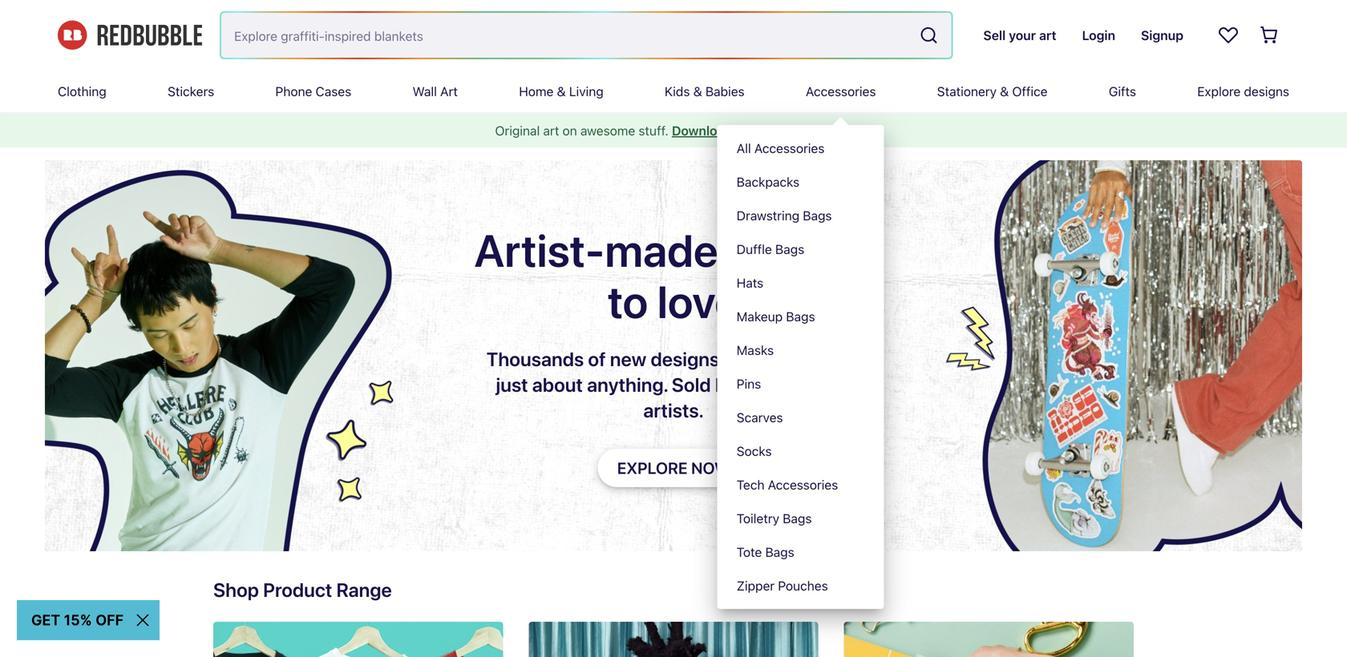 Task type: locate. For each thing, give the bounding box(es) containing it.
1 vertical spatial on
[[839, 348, 861, 371]]

bags inside tote bags link
[[766, 545, 795, 560]]

shop posters image
[[529, 622, 819, 658]]

pouches
[[778, 579, 828, 594]]

love
[[657, 275, 740, 328]]

on
[[563, 123, 577, 138], [839, 348, 861, 371]]

& for kids
[[693, 84, 702, 99]]

accessories
[[806, 84, 876, 99], [755, 141, 825, 156], [768, 478, 838, 493]]

menu
[[718, 125, 884, 610]]

&
[[557, 84, 566, 99], [693, 84, 702, 99], [1000, 84, 1009, 99]]

bags inside toiletry bags "link"
[[783, 511, 812, 527]]

2 vertical spatial accessories
[[768, 478, 838, 493]]

designs up sold
[[651, 348, 720, 371]]

bags up duffle bags link
[[803, 208, 832, 223]]

bags down tech accessories link
[[783, 511, 812, 527]]

backpacks link
[[718, 165, 884, 199]]

on right printed
[[839, 348, 861, 371]]

bags
[[803, 208, 832, 223], [776, 242, 805, 257], [786, 309, 815, 324], [783, 511, 812, 527], [766, 545, 795, 560]]

on inside thousands of new designs daily, printed on just about anything. sold by independent artists.
[[839, 348, 861, 371]]

socks link
[[718, 435, 884, 468]]

shop t-shirts image
[[213, 622, 503, 658]]

the
[[736, 123, 756, 138]]

tech
[[737, 478, 765, 493]]

accessories up app
[[806, 84, 876, 99]]

all
[[737, 141, 751, 156]]

0 vertical spatial on
[[563, 123, 577, 138]]

designs
[[1244, 84, 1290, 99], [651, 348, 720, 371]]

1 horizontal spatial on
[[839, 348, 861, 371]]

0 horizontal spatial designs
[[651, 348, 720, 371]]

1 horizontal spatial &
[[693, 84, 702, 99]]

thousands of new designs daily, printed on just about anything. sold by independent artists.
[[487, 348, 861, 422]]

accessories down the redbubble
[[755, 141, 825, 156]]

& left living
[[557, 84, 566, 99]]

scarves
[[737, 410, 783, 426]]

menu containing all accessories
[[718, 125, 884, 610]]

hats
[[737, 276, 764, 291]]

living
[[569, 84, 604, 99]]

bags inside makeup bags link
[[786, 309, 815, 324]]

awesome
[[581, 123, 635, 138]]

toiletry bags
[[737, 511, 812, 527]]

pins
[[737, 377, 761, 392]]

1 & from the left
[[557, 84, 566, 99]]

2 & from the left
[[693, 84, 702, 99]]

backpacks
[[737, 174, 800, 190]]

stationery
[[937, 84, 997, 99]]

makeup bags
[[737, 309, 815, 324]]

of
[[588, 348, 606, 371]]

masks link
[[718, 334, 884, 367]]

pins link
[[718, 367, 884, 401]]

made,
[[605, 224, 726, 277]]

menu bar
[[58, 71, 1290, 610]]

& left office
[[1000, 84, 1009, 99]]

bags for drawstring bags
[[803, 208, 832, 223]]

0 vertical spatial accessories
[[806, 84, 876, 99]]

menu item containing accessories
[[718, 71, 884, 610]]

bags inside drawstring bags link
[[803, 208, 832, 223]]

phone
[[275, 84, 312, 99]]

stationery & office link
[[937, 71, 1048, 112]]

bags down hats link
[[786, 309, 815, 324]]

bags for toiletry bags
[[783, 511, 812, 527]]

anything.
[[587, 374, 668, 396]]

to
[[608, 275, 648, 328]]

explore
[[1198, 84, 1241, 99]]

bags down drawstring bags
[[776, 242, 805, 257]]

bags right tote
[[766, 545, 795, 560]]

designs right explore
[[1244, 84, 1290, 99]]

range
[[336, 579, 392, 602]]

bags inside duffle bags link
[[776, 242, 805, 257]]

sold
[[672, 374, 711, 396]]

tech accessories
[[737, 478, 838, 493]]

& for home
[[557, 84, 566, 99]]

3 & from the left
[[1000, 84, 1009, 99]]

zipper pouches
[[737, 579, 828, 594]]

bags for tote bags
[[766, 545, 795, 560]]

0 horizontal spatial &
[[557, 84, 566, 99]]

on right the art
[[563, 123, 577, 138]]

None field
[[221, 13, 952, 58]]

1 vertical spatial accessories
[[755, 141, 825, 156]]

1 horizontal spatial designs
[[1244, 84, 1290, 99]]

about
[[532, 374, 583, 396]]

stickers
[[168, 84, 214, 99]]

art
[[440, 84, 458, 99]]

clothing link
[[58, 71, 106, 112]]

masks
[[737, 343, 774, 358]]

2 horizontal spatial &
[[1000, 84, 1009, 99]]

accessories down socks "link"
[[768, 478, 838, 493]]

app
[[828, 123, 852, 138]]

clothing
[[58, 84, 106, 99]]

1 vertical spatial designs
[[651, 348, 720, 371]]

menu item
[[718, 71, 884, 610]]

drawstring bags
[[737, 208, 832, 223]]

all accessories
[[737, 141, 825, 156]]

& right kids
[[693, 84, 702, 99]]

printed
[[772, 348, 835, 371]]

download
[[672, 123, 733, 138]]

wall art link
[[413, 71, 458, 112]]



Task type: describe. For each thing, give the bounding box(es) containing it.
redbubble
[[759, 123, 824, 138]]

thousands
[[487, 348, 584, 371]]

wall
[[413, 84, 437, 99]]

menu inside menu bar
[[718, 125, 884, 610]]

drawstring bags link
[[718, 199, 884, 233]]

explore designs link
[[1198, 71, 1290, 112]]

& for stationery
[[1000, 84, 1009, 99]]

tote bags
[[737, 545, 795, 560]]

wall art
[[413, 84, 458, 99]]

shop stickers image
[[844, 622, 1134, 658]]

original art on awesome stuff. download the redbubble app
[[495, 123, 852, 138]]

artist-made, for you to love
[[474, 224, 873, 328]]

tech accessories link
[[718, 468, 884, 502]]

for
[[736, 224, 790, 277]]

shop product range
[[213, 579, 392, 602]]

original
[[495, 123, 540, 138]]

babies
[[706, 84, 745, 99]]

zipper
[[737, 579, 775, 594]]

home & living
[[519, 84, 604, 99]]

download the redbubble app link
[[672, 123, 852, 138]]

accessories link
[[806, 71, 876, 112]]

tote
[[737, 545, 762, 560]]

phone cases link
[[275, 71, 351, 112]]

kids & babies
[[665, 84, 745, 99]]

home
[[519, 84, 554, 99]]

just
[[496, 374, 528, 396]]

accessories for all accessories
[[755, 141, 825, 156]]

accessories for tech accessories
[[768, 478, 838, 493]]

kids
[[665, 84, 690, 99]]

artists.
[[644, 399, 704, 422]]

0 horizontal spatial on
[[563, 123, 577, 138]]

you
[[800, 224, 873, 277]]

Search term search field
[[221, 13, 913, 58]]

phone cases
[[275, 84, 351, 99]]

independent
[[741, 374, 851, 396]]

by
[[715, 374, 737, 396]]

hats link
[[718, 266, 884, 300]]

gifts link
[[1109, 71, 1137, 112]]

art
[[543, 123, 559, 138]]

stuff.
[[639, 123, 669, 138]]

home & living link
[[519, 71, 604, 112]]

toiletry bags link
[[718, 502, 884, 536]]

socks
[[737, 444, 772, 459]]

tote bags link
[[718, 536, 884, 569]]

product
[[263, 579, 332, 602]]

kids & babies link
[[665, 71, 745, 112]]

toiletry
[[737, 511, 780, 527]]

gifts
[[1109, 84, 1137, 99]]

bags for makeup bags
[[786, 309, 815, 324]]

all accessories link
[[718, 132, 884, 165]]

office
[[1013, 84, 1048, 99]]

0 vertical spatial designs
[[1244, 84, 1290, 99]]

artist-
[[474, 224, 605, 277]]

makeup bags link
[[718, 300, 884, 334]]

duffle bags
[[737, 242, 805, 257]]

drawstring
[[737, 208, 800, 223]]

new
[[610, 348, 647, 371]]

daily,
[[724, 348, 768, 371]]

redbubble logo image
[[58, 21, 202, 50]]

designs inside thousands of new designs daily, printed on just about anything. sold by independent artists.
[[651, 348, 720, 371]]

scarves link
[[718, 401, 884, 435]]

makeup
[[737, 309, 783, 324]]

menu bar containing clothing
[[58, 71, 1290, 610]]

explore designs
[[1198, 84, 1290, 99]]

duffle
[[737, 242, 772, 257]]

bags for duffle bags
[[776, 242, 805, 257]]

stationery & office
[[937, 84, 1048, 99]]

shop
[[213, 579, 259, 602]]

stickers link
[[168, 71, 214, 112]]

duffle bags link
[[718, 233, 884, 266]]

cases
[[316, 84, 351, 99]]

zipper pouches link
[[718, 569, 884, 603]]



Task type: vqa. For each thing, say whether or not it's contained in the screenshot.
Original
yes



